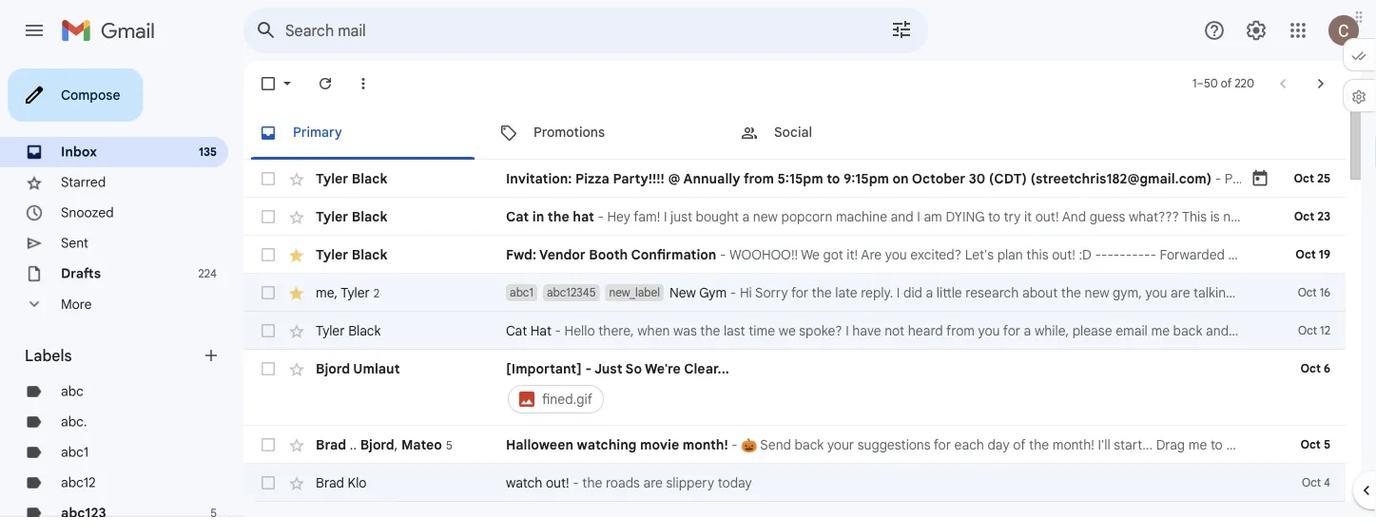 Task type: vqa. For each thing, say whether or not it's contained in the screenshot.
the you
yes



Task type: describe. For each thing, give the bounding box(es) containing it.
1 horizontal spatial are
[[1334, 323, 1353, 339]]

watch out! - the roads are slippery today
[[506, 475, 752, 491]]

cat for cat hat - hello there, when was the last time we spoke? i have not heard from you for a while, please email me back and let me know you are alrig
[[506, 323, 527, 339]]

black for cat in the hat - hey fam! i just bought a new popcorn machine and i am dying to try it out! and guess what??? this is not your old-boring popco
[[352, 208, 388, 225]]

0 vertical spatial back
[[1174, 323, 1203, 339]]

0 horizontal spatial from
[[744, 170, 774, 187]]

older image
[[1312, 74, 1331, 93]]

email
[[1116, 323, 1148, 339]]

am
[[924, 208, 943, 225]]

drafts link
[[61, 265, 101, 282]]

what???
[[1129, 208, 1180, 225]]

oct 6
[[1301, 362, 1331, 376]]

annually
[[684, 170, 741, 187]]

6
[[1324, 362, 1331, 376]]

fined.gif
[[542, 391, 593, 408]]

starred link
[[61, 174, 106, 191]]

black for fwd: vendor booth confirmation -
[[352, 246, 388, 263]]

abc1 link
[[61, 444, 89, 461]]

halloween
[[506, 437, 574, 453]]

brad for brad klo
[[316, 475, 344, 491]]

gmail image
[[61, 11, 165, 49]]

social
[[774, 124, 813, 141]]

1
[[1193, 77, 1197, 91]]

abc12345
[[547, 286, 596, 300]]

social tab
[[725, 107, 965, 160]]

snoozed
[[61, 205, 114, 221]]

hat
[[573, 208, 595, 225]]

popco
[[1345, 208, 1377, 225]]

advanced search options image
[[883, 10, 921, 49]]

gym
[[699, 284, 727, 301]]

machine
[[836, 208, 888, 225]]

popcorn
[[782, 208, 833, 225]]

snoozed link
[[61, 205, 114, 221]]

224
[[198, 267, 217, 281]]

of inside main content
[[1013, 437, 1026, 453]]

0 horizontal spatial not
[[885, 323, 905, 339]]

new
[[670, 284, 696, 301]]

1 horizontal spatial i
[[846, 323, 849, 339]]

2 row from the top
[[244, 198, 1377, 236]]

tyler for cat
[[316, 208, 348, 225]]

october
[[912, 170, 966, 187]]

calendar event image
[[1251, 169, 1270, 188]]

0 vertical spatial of
[[1221, 77, 1232, 91]]

oct 16
[[1298, 286, 1331, 300]]

more
[[61, 296, 92, 313]]

1 you from the left
[[979, 323, 1000, 339]]

2 vertical spatial to
[[1211, 437, 1223, 453]]

alrig
[[1357, 323, 1377, 339]]

oct 4
[[1303, 476, 1331, 490]]

abc1 inside the labels navigation
[[61, 444, 89, 461]]

135
[[199, 145, 217, 159]]

(cdt)
[[989, 170, 1027, 187]]

compose button
[[8, 69, 143, 122]]

2 month! from the left
[[1053, 437, 1095, 453]]

the right in
[[548, 208, 570, 225]]

16
[[1320, 286, 1331, 300]]

watching
[[577, 437, 637, 453]]

primary tab
[[244, 107, 482, 160]]

tyler black for invitation: pizza party!!!! @ annually from 5:15pm to 9:15pm on october 30 (cdt) (streetchris182@gmail.com)
[[316, 170, 388, 187]]

support image
[[1204, 19, 1226, 42]]

oct 19
[[1296, 248, 1331, 262]]

0 horizontal spatial out!
[[546, 475, 570, 491]]

booth
[[589, 246, 628, 263]]

@
[[668, 170, 681, 187]]

was
[[674, 323, 697, 339]]

we
[[779, 323, 796, 339]]

1 month! from the left
[[683, 437, 729, 453]]

abc link
[[61, 383, 84, 400]]

drag
[[1157, 437, 1186, 453]]

umlaut
[[353, 361, 400, 377]]

1 horizontal spatial a
[[1024, 323, 1032, 339]]

2 a from the left
[[1335, 437, 1344, 453]]

dying
[[946, 208, 985, 225]]

1 vertical spatial your
[[828, 437, 855, 453]]

settings image
[[1245, 19, 1268, 42]]

just
[[671, 208, 693, 225]]

watch
[[506, 475, 543, 491]]

cat for cat in the hat - hey fam! i just bought a new popcorn machine and i am dying to try it out! and guess what??? this is not your old-boring popco
[[506, 208, 529, 225]]

oct for oct 12
[[1299, 324, 1318, 338]]

confirmation
[[631, 246, 717, 263]]

brad for brad .. bjord , mateo 5
[[316, 436, 347, 453]]

(streetchris182@gmail.com)
[[1031, 170, 1212, 187]]

sent
[[61, 235, 88, 252]]

25
[[1318, 172, 1331, 186]]

old-
[[1277, 208, 1302, 225]]

1 horizontal spatial for
[[1004, 323, 1021, 339]]

me left 2
[[316, 284, 335, 301]]

let
[[1233, 323, 1248, 339]]

just
[[595, 361, 623, 377]]

the right day
[[1029, 437, 1050, 453]]

compose
[[61, 87, 120, 103]]

send
[[761, 437, 792, 453]]

sent link
[[61, 235, 88, 252]]

1 a from the left
[[1251, 437, 1260, 453]]

1 horizontal spatial ,
[[395, 436, 398, 453]]

labels
[[25, 346, 72, 365]]

promotions
[[534, 124, 605, 141]]

oct 5
[[1301, 438, 1331, 452]]

suggestions
[[858, 437, 931, 453]]

4 tyler black from the top
[[316, 323, 381, 339]]

0 vertical spatial out!
[[1036, 208, 1059, 225]]

oct for oct 23
[[1295, 210, 1315, 224]]

0 horizontal spatial i
[[664, 208, 667, 225]]

abc1 inside row
[[510, 286, 534, 300]]

tyler for invitation:
[[316, 170, 348, 187]]

0 vertical spatial a
[[743, 208, 750, 225]]

abc. link
[[61, 414, 87, 431]]

0 horizontal spatial back
[[795, 437, 824, 453]]

primary
[[293, 124, 342, 141]]

me right email
[[1152, 323, 1170, 339]]

row containing brad klo
[[244, 464, 1346, 502]]

slippery
[[667, 475, 715, 491]]

oct for oct 4
[[1303, 476, 1322, 490]]

23
[[1318, 210, 1331, 224]]

drafts
[[61, 265, 101, 282]]

invitation: pizza party!!!! @ annually from 5:15pm to 9:15pm on october 30 (cdt) (streetchris182@gmail.com) -
[[506, 170, 1225, 187]]

0 horizontal spatial ,
[[335, 284, 338, 301]]

in
[[533, 208, 544, 225]]



Task type: locate. For each thing, give the bounding box(es) containing it.
are right roads
[[644, 475, 663, 491]]

5 row from the top
[[244, 312, 1377, 350]]

cat left in
[[506, 208, 529, 225]]

-
[[1216, 170, 1222, 187], [598, 208, 604, 225], [720, 246, 726, 263], [731, 284, 737, 301], [555, 323, 561, 339], [586, 361, 592, 377], [729, 437, 742, 453], [573, 475, 579, 491]]

0 horizontal spatial and
[[891, 208, 914, 225]]

bought
[[696, 208, 739, 225]]

and
[[1062, 208, 1087, 225]]

2 quiet from the left
[[1347, 437, 1377, 453]]

cat left hat
[[506, 323, 527, 339]]

row containing me
[[244, 274, 1346, 312]]

row up popcorn
[[244, 160, 1346, 198]]

i'll
[[1098, 437, 1111, 453]]

a right hell
[[1251, 437, 1260, 453]]

tyler
[[316, 170, 348, 187], [316, 208, 348, 225], [316, 246, 348, 263], [341, 284, 370, 301], [316, 323, 345, 339]]

abc1 down fwd: at the left of the page
[[510, 286, 534, 300]]

0 vertical spatial abc1
[[510, 286, 534, 300]]

tab list inside main content
[[244, 107, 1346, 160]]

oct left 12
[[1299, 324, 1318, 338]]

inbox link
[[61, 144, 97, 160]]

a right oct 5
[[1335, 437, 1344, 453]]

1 horizontal spatial 5
[[1324, 438, 1331, 452]]

oct left 4
[[1303, 476, 1322, 490]]

out! right watch
[[546, 475, 570, 491]]

1 horizontal spatial a
[[1335, 437, 1344, 453]]

hell
[[1227, 437, 1248, 453]]

2 brad from the top
[[316, 475, 344, 491]]

4 row from the top
[[244, 274, 1346, 312]]

19
[[1319, 248, 1331, 262]]

1 5 from the left
[[1324, 438, 1331, 452]]

your left old-
[[1247, 208, 1274, 225]]

place
[[1299, 437, 1332, 453]]

0 horizontal spatial quiet
[[1263, 437, 1296, 453]]

new gym -
[[670, 284, 740, 301]]

not right is
[[1224, 208, 1244, 225]]

are
[[1334, 323, 1353, 339], [644, 475, 663, 491]]

0 vertical spatial your
[[1247, 208, 1274, 225]]

bjord left umlaut
[[316, 361, 350, 377]]

main menu image
[[23, 19, 46, 42]]

your left suggestions at right
[[828, 437, 855, 453]]

3 row from the top
[[244, 236, 1346, 274]]

and left "let" at bottom right
[[1206, 323, 1229, 339]]

1 vertical spatial ,
[[395, 436, 398, 453]]

more image
[[354, 74, 373, 93]]

0 vertical spatial from
[[744, 170, 774, 187]]

0 vertical spatial brad
[[316, 436, 347, 453]]

back right send
[[795, 437, 824, 453]]

not right the "have"
[[885, 323, 905, 339]]

please
[[1073, 323, 1113, 339]]

1 vertical spatial to
[[989, 208, 1001, 225]]

try
[[1004, 208, 1021, 225]]

2
[[374, 286, 380, 300]]

1 horizontal spatial abc1
[[510, 286, 534, 300]]

8 row from the top
[[244, 464, 1346, 502]]

row up the we
[[244, 274, 1346, 312]]

0 vertical spatial and
[[891, 208, 914, 225]]

tyler black for cat in the hat
[[316, 208, 388, 225]]

220
[[1235, 77, 1255, 91]]

month!
[[683, 437, 729, 453], [1053, 437, 1095, 453]]

1 horizontal spatial month!
[[1053, 437, 1095, 453]]

1 horizontal spatial your
[[1247, 208, 1274, 225]]

[important]
[[506, 361, 582, 377]]

0 horizontal spatial month!
[[683, 437, 729, 453]]

0 horizontal spatial abc1
[[61, 444, 89, 461]]

0 vertical spatial ,
[[335, 284, 338, 301]]

row down popcorn
[[244, 236, 1346, 274]]

from right "heard"
[[947, 323, 975, 339]]

6 row from the top
[[244, 350, 1346, 426]]

2 cat from the top
[[506, 323, 527, 339]]

the left last
[[701, 323, 721, 339]]

5 right mateo
[[446, 438, 453, 453]]

1 vertical spatial a
[[1024, 323, 1032, 339]]

pizza
[[576, 170, 610, 187]]

for
[[1004, 323, 1021, 339], [934, 437, 951, 453]]

row down 5:15pm
[[244, 198, 1377, 236]]

2 horizontal spatial to
[[1211, 437, 1223, 453]]

oct left 6 in the right bottom of the page
[[1301, 362, 1321, 376]]

for left "while,"
[[1004, 323, 1021, 339]]

oct 23
[[1295, 210, 1331, 224]]

hat
[[531, 323, 552, 339]]

1 vertical spatial brad
[[316, 475, 344, 491]]

1 horizontal spatial back
[[1174, 323, 1203, 339]]

1 cat from the top
[[506, 208, 529, 225]]

is
[[1211, 208, 1220, 225]]

while,
[[1035, 323, 1070, 339]]

each
[[955, 437, 985, 453]]

me right "let" at bottom right
[[1251, 323, 1270, 339]]

2 horizontal spatial i
[[917, 208, 921, 225]]

promotions tab
[[484, 107, 724, 160]]

on
[[893, 170, 909, 187]]

back left "let" at bottom right
[[1174, 323, 1203, 339]]

hello
[[565, 323, 595, 339]]

1 vertical spatial cat
[[506, 323, 527, 339]]

0 vertical spatial to
[[827, 170, 840, 187]]

1 quiet from the left
[[1263, 437, 1296, 453]]

oct for oct 19
[[1296, 248, 1317, 262]]

cell containing [important] - just so we're clear...
[[506, 360, 1251, 417]]

1 horizontal spatial to
[[989, 208, 1001, 225]]

labels heading
[[25, 346, 202, 365]]

boring
[[1302, 208, 1341, 225]]

Search mail text field
[[285, 21, 837, 40]]

9:15pm
[[844, 170, 890, 187]]

0 vertical spatial are
[[1334, 323, 1353, 339]]

1 brad from the top
[[316, 436, 347, 453]]

fwd: vendor booth confirmation -
[[506, 246, 730, 263]]

oct for oct 16
[[1298, 286, 1317, 300]]

3 tyler black from the top
[[316, 246, 388, 263]]

5 up 4
[[1324, 438, 1331, 452]]

when
[[638, 323, 670, 339]]

oct left 19
[[1296, 248, 1317, 262]]

movie
[[640, 437, 679, 453]]

1 tyler black from the top
[[316, 170, 388, 187]]

heard
[[908, 323, 944, 339]]

cat
[[506, 208, 529, 225], [506, 323, 527, 339]]

brad left ..
[[316, 436, 347, 453]]

0 horizontal spatial are
[[644, 475, 663, 491]]

hey
[[608, 208, 631, 225]]

2 tyler black from the top
[[316, 208, 388, 225]]

halloween watching movie month!
[[506, 437, 729, 453]]

spoke?
[[800, 323, 843, 339]]

None checkbox
[[259, 245, 278, 264], [259, 474, 278, 493], [259, 245, 278, 264], [259, 474, 278, 493]]

oct for oct 6
[[1301, 362, 1321, 376]]

1 vertical spatial abc1
[[61, 444, 89, 461]]

month! left i'll
[[1053, 437, 1095, 453]]

row containing brad
[[244, 426, 1377, 464]]

bjord right ..
[[360, 436, 395, 453]]

4
[[1324, 476, 1331, 490]]

are right 12
[[1334, 323, 1353, 339]]

this
[[1183, 208, 1207, 225]]

0 horizontal spatial of
[[1013, 437, 1026, 453]]

invitation:
[[506, 170, 572, 187]]

search mail image
[[249, 13, 284, 48]]

1 horizontal spatial of
[[1221, 77, 1232, 91]]

refresh image
[[316, 74, 335, 93]]

black
[[352, 170, 388, 187], [352, 208, 388, 225], [352, 246, 388, 263], [348, 323, 381, 339]]

brad left 'klo'
[[316, 475, 344, 491]]

me right drag
[[1189, 437, 1208, 453]]

1 vertical spatial and
[[1206, 323, 1229, 339]]

today
[[718, 475, 752, 491]]

oct left '16'
[[1298, 286, 1317, 300]]

main content
[[244, 107, 1377, 518]]

labels navigation
[[0, 61, 244, 518]]

1 vertical spatial back
[[795, 437, 824, 453]]

1 horizontal spatial not
[[1224, 208, 1244, 225]]

i left just
[[664, 208, 667, 225]]

2 5 from the left
[[446, 438, 453, 453]]

1 horizontal spatial you
[[1308, 323, 1330, 339]]

1 horizontal spatial bjord
[[360, 436, 395, 453]]

abc
[[61, 383, 84, 400]]

i
[[664, 208, 667, 225], [917, 208, 921, 225], [846, 323, 849, 339]]

0 vertical spatial not
[[1224, 208, 1244, 225]]

i left am
[[917, 208, 921, 225]]

row down send
[[244, 464, 1346, 502]]

0 horizontal spatial bjord
[[316, 361, 350, 377]]

quiet right oct 5
[[1347, 437, 1377, 453]]

tab list
[[244, 107, 1346, 160]]

[important] - just so we're clear...
[[506, 361, 730, 377]]

1 vertical spatial for
[[934, 437, 951, 453]]

0 horizontal spatial your
[[828, 437, 855, 453]]

fwd:
[[506, 246, 537, 263]]

0 horizontal spatial for
[[934, 437, 951, 453]]

time
[[749, 323, 776, 339]]

klo
[[348, 475, 367, 491]]

0 vertical spatial bjord
[[316, 361, 350, 377]]

cell
[[506, 360, 1251, 417]]

tyler black
[[316, 170, 388, 187], [316, 208, 388, 225], [316, 246, 388, 263], [316, 323, 381, 339]]

send back your suggestions for each day of the month! i'll start... drag me to hell a quiet place a quiet
[[758, 437, 1377, 453]]

oct left 23
[[1295, 210, 1315, 224]]

5
[[1324, 438, 1331, 452], [446, 438, 453, 453]]

you right the know
[[1308, 323, 1330, 339]]

..
[[350, 436, 357, 453]]

starred
[[61, 174, 106, 191]]

you left "while,"
[[979, 323, 1000, 339]]

1 horizontal spatial out!
[[1036, 208, 1059, 225]]

from
[[744, 170, 774, 187], [947, 323, 975, 339]]

1 50 of 220
[[1193, 77, 1255, 91]]

last
[[724, 323, 746, 339]]

1 vertical spatial from
[[947, 323, 975, 339]]

the left roads
[[583, 475, 603, 491]]

7 row from the top
[[244, 426, 1377, 464]]

5 inside brad .. bjord , mateo 5
[[446, 438, 453, 453]]

i left the "have"
[[846, 323, 849, 339]]

out! right it
[[1036, 208, 1059, 225]]

there,
[[599, 323, 634, 339]]

a left "while,"
[[1024, 323, 1032, 339]]

to left hell
[[1211, 437, 1223, 453]]

0 horizontal spatial you
[[979, 323, 1000, 339]]

None checkbox
[[259, 74, 278, 93], [259, 169, 278, 188], [259, 207, 278, 226], [259, 284, 278, 303], [259, 322, 278, 341], [259, 360, 278, 379], [259, 436, 278, 455], [259, 74, 278, 93], [259, 169, 278, 188], [259, 207, 278, 226], [259, 284, 278, 303], [259, 322, 278, 341], [259, 360, 278, 379], [259, 436, 278, 455]]

know
[[1273, 323, 1305, 339]]

quiet left place at the bottom right
[[1263, 437, 1296, 453]]

1 vertical spatial bjord
[[360, 436, 395, 453]]

have
[[853, 323, 882, 339]]

tyler for fwd:
[[316, 246, 348, 263]]

, left 2
[[335, 284, 338, 301]]

to left the "try"
[[989, 208, 1001, 225]]

row containing bjord umlaut
[[244, 350, 1346, 426]]

1 vertical spatial of
[[1013, 437, 1026, 453]]

inbox
[[61, 144, 97, 160]]

day
[[988, 437, 1010, 453]]

oct for oct 5
[[1301, 438, 1321, 452]]

2 you from the left
[[1308, 323, 1330, 339]]

a
[[1251, 437, 1260, 453], [1335, 437, 1344, 453]]

0 vertical spatial cat
[[506, 208, 529, 225]]

and left am
[[891, 208, 914, 225]]

row down the we
[[244, 350, 1346, 426]]

🎃 image
[[742, 438, 758, 454]]

0 horizontal spatial a
[[743, 208, 750, 225]]

from up new
[[744, 170, 774, 187]]

1 horizontal spatial quiet
[[1347, 437, 1377, 453]]

1 horizontal spatial and
[[1206, 323, 1229, 339]]

cat in the hat - hey fam! i just bought a new popcorn machine and i am dying to try it out! and guess what??? this is not your old-boring popco
[[506, 208, 1377, 225]]

row up [important] - just so we're clear... link
[[244, 312, 1377, 350]]

1 vertical spatial not
[[885, 323, 905, 339]]

black for invitation: pizza party!!!! @ annually from 5:15pm to 9:15pm on october 30 (cdt) (streetchris182@gmail.com) -
[[352, 170, 388, 187]]

to left 9:15pm
[[827, 170, 840, 187]]

[important] - just so we're clear... link
[[506, 360, 1242, 379]]

abc1
[[510, 286, 534, 300], [61, 444, 89, 461]]

abc12
[[61, 475, 96, 491]]

main content containing primary
[[244, 107, 1377, 518]]

None search field
[[244, 8, 929, 53]]

1 row from the top
[[244, 160, 1346, 198]]

tyler black for fwd: vendor booth confirmation
[[316, 246, 388, 263]]

of right day
[[1013, 437, 1026, 453]]

vendor
[[540, 246, 586, 263]]

0 vertical spatial for
[[1004, 323, 1021, 339]]

oct up the oct 4
[[1301, 438, 1321, 452]]

1 horizontal spatial from
[[947, 323, 975, 339]]

abc1 down the abc. link on the bottom of the page
[[61, 444, 89, 461]]

row
[[244, 160, 1346, 198], [244, 198, 1377, 236], [244, 236, 1346, 274], [244, 274, 1346, 312], [244, 312, 1377, 350], [244, 350, 1346, 426], [244, 426, 1377, 464], [244, 464, 1346, 502]]

new_label
[[609, 286, 660, 300]]

for left each
[[934, 437, 951, 453]]

1 vertical spatial are
[[644, 475, 663, 491]]

a left new
[[743, 208, 750, 225]]

0 horizontal spatial 5
[[446, 438, 453, 453]]

1 vertical spatial out!
[[546, 475, 570, 491]]

abc.
[[61, 414, 87, 431]]

guess
[[1090, 208, 1126, 225]]

oct left 25
[[1294, 172, 1315, 186]]

cat hat - hello there, when was the last time we spoke? i have not heard from you for a while, please email me back and let me know you are alrig
[[506, 323, 1377, 339]]

50
[[1205, 77, 1219, 91]]

of right 50
[[1221, 77, 1232, 91]]

oct for oct 25
[[1294, 172, 1315, 186]]

0 horizontal spatial to
[[827, 170, 840, 187]]

month! up slippery in the bottom of the page
[[683, 437, 729, 453]]

tab list containing primary
[[244, 107, 1346, 160]]

row up today
[[244, 426, 1377, 464]]

, left mateo
[[395, 436, 398, 453]]

0 horizontal spatial a
[[1251, 437, 1260, 453]]



